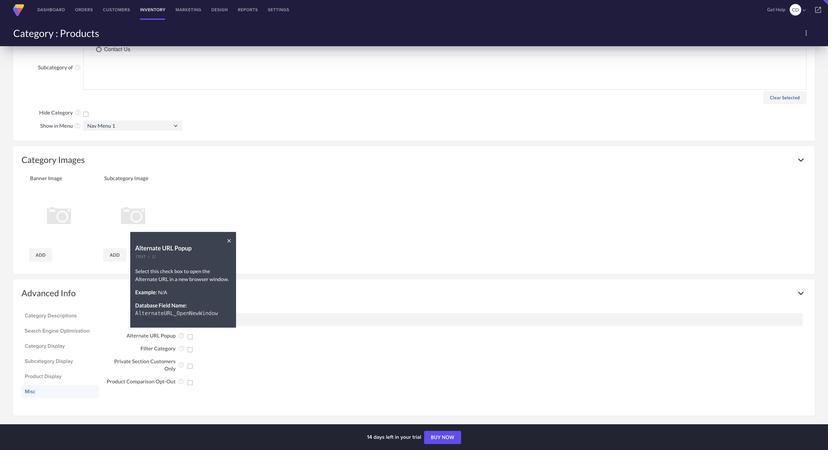 Task type: vqa. For each thing, say whether or not it's contained in the screenshot.
"1]"
yes



Task type: locate. For each thing, give the bounding box(es) containing it.
customers right 136
[[103, 7, 130, 13]]

url up the check
[[162, 245, 173, 252]]

in inside select this check box to open the alternate url in a new browser window.
[[169, 276, 174, 283]]

add for subcategory
[[110, 253, 120, 258]]

contact us
[[104, 47, 130, 52]]

menu
[[59, 123, 73, 129]]

: left "1]"
[[148, 255, 150, 259]]

0 horizontal spatial add
[[36, 253, 46, 258]]

category up search
[[25, 312, 46, 320]]

1 horizontal spatial add
[[110, 253, 120, 258]]

0 vertical spatial subcategory
[[38, 64, 67, 70]]

image for subcategory image
[[134, 175, 148, 181]]

category for descriptions
[[25, 312, 46, 320]]

in right show
[[54, 123, 58, 129]]

1 add link from the left
[[29, 249, 52, 262]]

0 horizontal spatial in
[[54, 123, 58, 129]]

 link
[[808, 0, 828, 20]]

database
[[135, 303, 158, 309]]

get
[[767, 7, 775, 12]]

product
[[25, 373, 43, 381], [107, 379, 125, 385]]

select
[[135, 269, 149, 275]]

dashboard
[[37, 7, 65, 13]]

category
[[36, 16, 58, 22], [13, 27, 54, 39], [51, 109, 73, 116], [21, 155, 56, 165], [25, 312, 46, 320], [25, 343, 46, 350], [154, 346, 176, 352]]

0 horizontal spatial :
[[56, 27, 58, 39]]

us right about
[[119, 41, 126, 47]]

product inside product comparison opt-out help_outline
[[107, 379, 125, 385]]

category down dashboard
[[36, 16, 58, 22]]

in
[[54, 123, 58, 129], [169, 276, 174, 283], [395, 434, 399, 442]]

1 vertical spatial in
[[169, 276, 174, 283]]

0 vertical spatial expand_more
[[795, 155, 807, 166]]

alternate inside alternate url help_outline
[[142, 317, 165, 323]]

popup
[[175, 245, 192, 252], [161, 333, 176, 339]]

subcategory of help_outline
[[38, 64, 81, 71]]

n/a
[[158, 290, 167, 296]]

category down search
[[25, 343, 46, 350]]

1 horizontal spatial in
[[169, 276, 174, 283]]

:
[[56, 27, 58, 39], [148, 255, 150, 259]]

popup up filter category help_outline
[[161, 333, 176, 339]]

1 vertical spatial expand_more
[[795, 288, 807, 299]]

optimization
[[60, 327, 90, 335]]

popup inside 'alternate url popup [text : 1]'
[[175, 245, 192, 252]]

to
[[184, 269, 189, 275]]

display inside the product display link
[[44, 373, 62, 381]]

display inside subcategory display link
[[56, 358, 73, 365]]

advanced
[[21, 288, 59, 299]]

1 horizontal spatial :
[[148, 255, 150, 259]]

expand_more for advanced info
[[795, 288, 807, 299]]

product up the misc
[[25, 373, 43, 381]]

alternate for alternate url popup
[[126, 333, 149, 339]]

url inside alternate url help_outline
[[166, 317, 176, 323]]

of
[[68, 64, 73, 70]]

popup for alternate url popup
[[161, 333, 176, 339]]

1]
[[152, 255, 156, 259]]

1 add from the left
[[36, 253, 46, 258]]

product comparison opt-out help_outline
[[107, 379, 184, 385]]

1 vertical spatial display
[[56, 358, 73, 365]]

reports
[[238, 7, 258, 13]]

help_outline inside * id help_outline 136
[[74, 1, 81, 7]]

popup for alternate url popup [text : 1]
[[175, 245, 192, 252]]

search engine optimization link
[[25, 326, 96, 337]]


[[801, 7, 807, 13]]

alternate inside 'alternate url popup [text : 1]'
[[135, 245, 161, 252]]

1 horizontal spatial add link
[[103, 249, 126, 262]]

subcategory for subcategory display
[[25, 358, 54, 365]]

2 add from the left
[[110, 253, 120, 258]]

add for banner
[[36, 253, 46, 258]]

category inside filter category help_outline
[[154, 346, 176, 352]]

url for alternate url popup [text : 1]
[[162, 245, 173, 252]]

0 horizontal spatial add link
[[29, 249, 52, 262]]

2 vertical spatial display
[[44, 373, 62, 381]]

alternate down database
[[142, 317, 165, 323]]

buy now link
[[424, 432, 461, 445]]

url down the check
[[158, 276, 168, 283]]

1 horizontal spatial product
[[107, 379, 125, 385]]

2 add link from the left
[[103, 249, 126, 262]]

1 vertical spatial customers
[[150, 358, 176, 365]]

customers
[[103, 7, 130, 13], [150, 358, 176, 365]]

category up 'banner'
[[21, 155, 56, 165]]

category down category name help_outline
[[13, 27, 54, 39]]

None text field
[[83, 121, 182, 131]]

add
[[36, 253, 46, 258], [110, 253, 120, 258]]

about us
[[104, 41, 126, 47]]

category inside category name help_outline
[[36, 16, 58, 22]]

hide
[[39, 109, 50, 116]]

alternate url popup [text : 1]
[[135, 245, 192, 259]]

: inside 'alternate url popup [text : 1]'
[[148, 255, 150, 259]]

url inside 'alternate url popup [text : 1]'
[[162, 245, 173, 252]]

0 horizontal spatial image
[[48, 175, 62, 181]]

customers up only
[[150, 358, 176, 365]]

display
[[48, 343, 65, 350], [56, 358, 73, 365], [44, 373, 62, 381]]

url down 'field'
[[166, 317, 176, 323]]

0 horizontal spatial product
[[25, 373, 43, 381]]

help_outline inside private section customers only help_outline
[[178, 362, 184, 369]]

us
[[119, 41, 126, 47], [124, 47, 130, 52]]

category for images
[[21, 155, 56, 165]]

banner
[[30, 175, 47, 181]]

1 expand_more from the top
[[795, 155, 807, 166]]

selected
[[782, 95, 800, 100]]

2 image from the left
[[134, 175, 148, 181]]

in right left
[[395, 434, 399, 442]]

2 horizontal spatial in
[[395, 434, 399, 442]]

help_outline
[[74, 1, 81, 7], [74, 16, 81, 22], [74, 64, 81, 71], [74, 110, 81, 116], [74, 123, 81, 129], [178, 317, 184, 324], [178, 333, 184, 340], [178, 346, 184, 352], [178, 362, 184, 369], [178, 379, 184, 385]]

1 vertical spatial subcategory
[[104, 175, 133, 181]]

clear
[[770, 95, 781, 100]]

help_outline inside show in menu help_outline
[[74, 123, 81, 129]]

category inside "category display" link
[[25, 343, 46, 350]]

*
[[64, 1, 66, 7]]

search engine optimization
[[25, 327, 90, 335]]

1 vertical spatial :
[[148, 255, 150, 259]]

category display link
[[25, 341, 96, 352]]

box
[[174, 269, 183, 275]]

field
[[159, 303, 170, 309]]

popup up to
[[175, 245, 192, 252]]

display inside "category display" link
[[48, 343, 65, 350]]

url for alternate url help_outline
[[166, 317, 176, 323]]

image for banner image
[[48, 175, 62, 181]]

2 expand_more from the top
[[795, 288, 807, 299]]

category descriptions link
[[25, 311, 96, 322]]

expand_more
[[795, 155, 807, 166], [795, 288, 807, 299]]

subcategory inside subcategory of help_outline
[[38, 64, 67, 70]]

buy now
[[431, 435, 454, 441]]

0 vertical spatial display
[[48, 343, 65, 350]]

add link
[[29, 249, 52, 262], [103, 249, 126, 262]]

display down subcategory display
[[44, 373, 62, 381]]

id
[[67, 0, 73, 7]]

now
[[442, 435, 454, 441]]

0 vertical spatial popup
[[175, 245, 192, 252]]

alternate up filter
[[126, 333, 149, 339]]

0 vertical spatial in
[[54, 123, 58, 129]]

category inside the category descriptions link
[[25, 312, 46, 320]]

add link for subcategory
[[103, 249, 126, 262]]

* id help_outline 136
[[64, 0, 93, 7]]

help_outline inside category name help_outline
[[74, 16, 81, 22]]

14 days left in your trial
[[367, 434, 423, 442]]

show
[[40, 123, 53, 129]]

alternate
[[135, 245, 161, 252], [135, 276, 157, 283], [142, 317, 165, 323], [126, 333, 149, 339]]

2 vertical spatial subcategory
[[25, 358, 54, 365]]

0 vertical spatial :
[[56, 27, 58, 39]]

url
[[162, 245, 173, 252], [158, 276, 168, 283], [166, 317, 176, 323], [150, 333, 160, 339]]

alternate for alternate url help_outline
[[142, 317, 165, 323]]

product down private
[[107, 379, 125, 385]]

display down search engine optimization
[[48, 343, 65, 350]]

1 horizontal spatial customers
[[150, 358, 176, 365]]

0 horizontal spatial customers
[[103, 7, 130, 13]]

banner image
[[30, 175, 62, 181]]

days
[[373, 434, 385, 442]]

1 horizontal spatial image
[[134, 175, 148, 181]]

None text field
[[187, 314, 803, 326]]

expand_more for category images
[[795, 155, 807, 166]]

alternate down select
[[135, 276, 157, 283]]

alternate up "1]"
[[135, 245, 161, 252]]

1 vertical spatial popup
[[161, 333, 176, 339]]

category right filter
[[154, 346, 176, 352]]

product display
[[25, 373, 62, 381]]

us right the contact on the left of the page
[[124, 47, 130, 52]]

1 image from the left
[[48, 175, 62, 181]]

display down "category display" link
[[56, 358, 73, 365]]

category name help_outline
[[35, 16, 81, 22]]

in left a
[[169, 276, 174, 283]]

category up show in menu help_outline
[[51, 109, 73, 116]]

: down category name help_outline
[[56, 27, 58, 39]]

comparison
[[126, 379, 154, 385]]

url up filter
[[150, 333, 160, 339]]



Task type: describe. For each thing, give the bounding box(es) containing it.
a
[[175, 276, 177, 283]]

category display
[[25, 343, 65, 350]]

misc
[[25, 388, 35, 396]]

url for alternate url popup
[[150, 333, 160, 339]]

design
[[211, 7, 228, 13]]

clear selected link
[[763, 91, 807, 104]]


[[172, 122, 179, 129]]

section
[[132, 358, 149, 365]]

out
[[166, 379, 176, 385]]

advanced info
[[21, 288, 76, 299]]

images
[[58, 155, 85, 165]]

name
[[59, 16, 73, 22]]

url inside select this check box to open the alternate url in a new browser window.
[[158, 276, 168, 283]]

product for product display
[[25, 373, 43, 381]]

subcategory for subcategory of help_outline
[[38, 64, 67, 70]]

hide category help_outline
[[39, 109, 81, 116]]

marketing
[[176, 7, 201, 13]]

your
[[400, 434, 411, 442]]

clear selected
[[770, 95, 800, 100]]


[[814, 6, 822, 14]]

category for name
[[36, 16, 58, 22]]

alternate url help_outline
[[142, 317, 184, 324]]

descriptions
[[48, 312, 77, 320]]

subcategory display
[[25, 358, 73, 365]]

help_outline inside alternate url help_outline
[[178, 317, 184, 324]]

get help
[[767, 7, 785, 12]]

opt-
[[156, 379, 166, 385]]

136
[[83, 1, 93, 7]]

about
[[104, 41, 118, 47]]

select this check box to open the alternate url in a new browser window.
[[135, 269, 229, 283]]

category for display
[[25, 343, 46, 350]]

filter category help_outline
[[140, 346, 184, 352]]

new
[[178, 276, 188, 283]]

orders
[[75, 7, 93, 13]]

help_outline inside product comparison opt-out help_outline
[[178, 379, 184, 385]]

check
[[160, 269, 173, 275]]

co
[[792, 7, 799, 13]]

co 
[[792, 7, 807, 13]]

buy
[[431, 435, 441, 441]]

category descriptions
[[25, 312, 77, 320]]

example:
[[135, 290, 157, 296]]

browser
[[189, 276, 208, 283]]

filter
[[140, 346, 153, 352]]

category inside hide category help_outline
[[51, 109, 73, 116]]

the
[[202, 269, 210, 275]]

settings
[[268, 7, 289, 13]]

alternate inside select this check box to open the alternate url in a new browser window.
[[135, 276, 157, 283]]

alternate url popup
[[126, 333, 176, 339]]

private
[[114, 358, 131, 365]]

more_vert button
[[800, 26, 813, 40]]

open
[[190, 269, 201, 275]]

in inside show in menu help_outline
[[54, 123, 58, 129]]

example: n/a
[[135, 290, 167, 296]]

us for about us
[[119, 41, 126, 47]]

name:
[[171, 303, 187, 309]]

product for product comparison opt-out help_outline
[[107, 379, 125, 385]]

display for category display
[[48, 343, 65, 350]]

products
[[60, 27, 99, 39]]

trial
[[412, 434, 421, 442]]

inventory
[[140, 7, 166, 13]]

subcategory for subcategory image
[[104, 175, 133, 181]]

alternateurl_opennewwindow
[[135, 311, 218, 317]]

alternate for alternate url popup [text : 1]
[[135, 245, 161, 252]]

engine
[[42, 327, 59, 335]]

more_vert
[[802, 29, 810, 37]]

dashboard link
[[32, 0, 70, 20]]

us for contact us
[[124, 47, 130, 52]]

2 vertical spatial in
[[395, 434, 399, 442]]

product display link
[[25, 371, 96, 383]]

add link for banner
[[29, 249, 52, 262]]

customers inside private section customers only help_outline
[[150, 358, 176, 365]]

[text
[[135, 255, 146, 259]]

category images
[[21, 155, 85, 165]]

contact
[[104, 47, 122, 52]]

display for product display
[[44, 373, 62, 381]]

left
[[386, 434, 393, 442]]

category : products
[[13, 27, 99, 39]]

database field name: alternateurl_opennewwindow
[[135, 303, 218, 317]]

category for :
[[13, 27, 54, 39]]

subcategory image
[[104, 175, 148, 181]]

help_outline inside subcategory of help_outline
[[74, 64, 81, 71]]

14
[[367, 434, 372, 442]]

misc link
[[25, 387, 96, 398]]

help_outline inside hide category help_outline
[[74, 110, 81, 116]]

help
[[776, 7, 785, 12]]

this
[[150, 269, 159, 275]]

search
[[25, 327, 41, 335]]

private section customers only help_outline
[[114, 358, 184, 372]]

help_outline inside filter category help_outline
[[178, 346, 184, 352]]

0 vertical spatial customers
[[103, 7, 130, 13]]

display for subcategory display
[[56, 358, 73, 365]]

window.
[[210, 276, 229, 283]]

subcategory display link
[[25, 356, 96, 367]]



